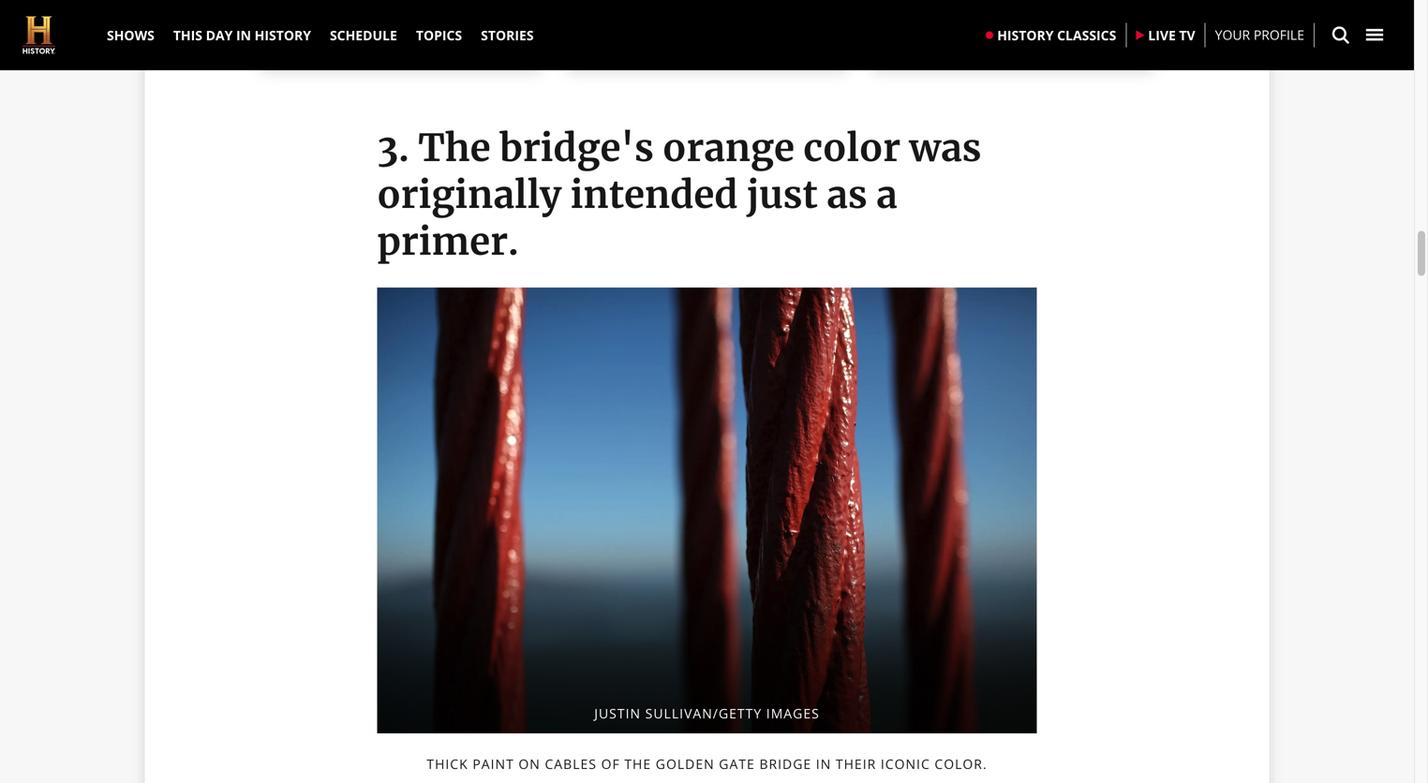 Task type: describe. For each thing, give the bounding box(es) containing it.
in
[[236, 26, 251, 44]]

shows link
[[98, 0, 164, 70]]

shows
[[107, 26, 155, 44]]

history classics
[[998, 26, 1117, 44]]

this day in history link
[[164, 0, 321, 70]]

classics
[[1058, 26, 1117, 44]]

history classics link
[[977, 9, 1126, 61]]

on
[[519, 756, 541, 774]]

1 horizontal spatial history
[[998, 26, 1054, 44]]

their
[[836, 756, 877, 774]]

thick paint on cables of the golden gate bridge in their iconic color.
[[427, 756, 988, 774]]

topics
[[416, 26, 462, 44]]

read more link
[[280, 0, 524, 49]]

live
[[1149, 26, 1176, 44]]

color
[[804, 124, 901, 171]]

day
[[206, 26, 233, 44]]

your profile link
[[1216, 25, 1305, 45]]

schedule
[[330, 26, 397, 44]]

read
[[280, 26, 317, 46]]

topics link
[[407, 0, 472, 70]]

orange
[[663, 124, 795, 171]]

the
[[418, 124, 491, 171]]

live tv link
[[1127, 9, 1205, 61]]

paint
[[473, 756, 515, 774]]

primer.
[[377, 218, 519, 265]]

0 horizontal spatial history
[[255, 26, 311, 44]]

bridge
[[760, 756, 812, 774]]

sullivan/getty
[[646, 705, 762, 723]]

thick
[[427, 756, 469, 774]]



Task type: locate. For each thing, give the bounding box(es) containing it.
in
[[816, 756, 832, 774]]

intended
[[571, 171, 738, 218]]

tv
[[1180, 26, 1196, 44]]

justin sullivan/getty images
[[595, 705, 820, 723]]

iconic
[[881, 756, 931, 774]]

history logo image
[[23, 16, 55, 54]]

was
[[910, 124, 982, 171]]

stories link
[[472, 0, 543, 70]]

open menu image
[[1366, 26, 1385, 45]]

your profile
[[1216, 26, 1305, 44]]

images
[[767, 705, 820, 723]]

schedule link
[[321, 0, 407, 70]]

live tv
[[1149, 26, 1196, 44]]

read more
[[280, 26, 361, 46]]

justin
[[595, 705, 641, 723]]

cables
[[545, 756, 597, 774]]

as
[[827, 171, 868, 218]]

color of the golden gate bridge image
[[377, 288, 1037, 734]]

golden
[[656, 756, 715, 774]]

3.
[[377, 124, 410, 171]]

color.
[[935, 756, 988, 774]]

just
[[747, 171, 818, 218]]

stories
[[481, 26, 534, 44]]

history left the classics
[[998, 26, 1054, 44]]

bridge's
[[500, 124, 654, 171]]

originally
[[377, 171, 562, 218]]

a
[[877, 171, 898, 218]]

history
[[998, 26, 1054, 44], [255, 26, 311, 44]]

this day in history
[[173, 26, 311, 44]]

gate
[[719, 756, 756, 774]]

profile
[[1254, 26, 1305, 44]]

the
[[625, 756, 652, 774]]

3. the bridge's orange color was originally intended just as a primer.
[[377, 124, 982, 265]]

this
[[173, 26, 203, 44]]

history right in
[[255, 26, 311, 44]]

your
[[1216, 26, 1251, 44]]

more
[[322, 26, 361, 46]]

of
[[602, 756, 620, 774]]



Task type: vqa. For each thing, say whether or not it's contained in the screenshot.
the Episodes
no



